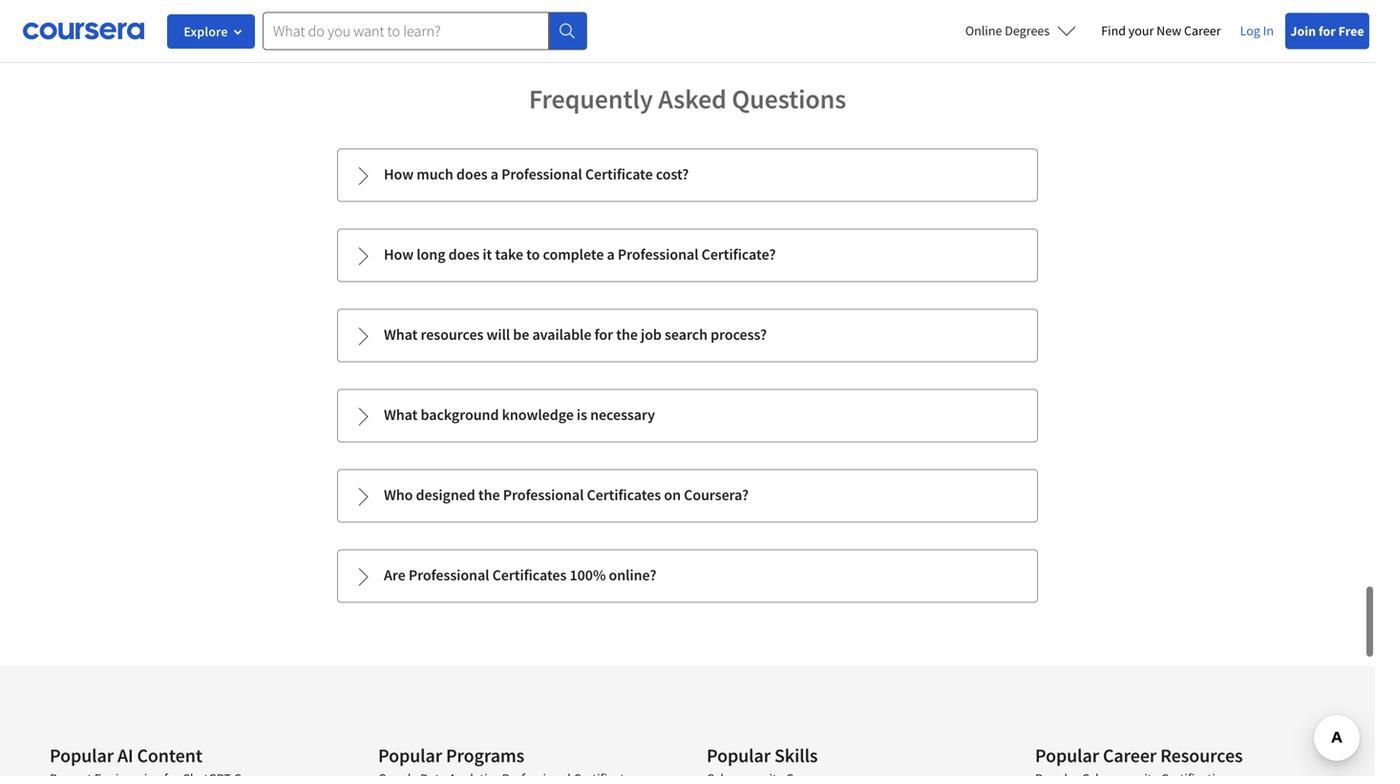 Task type: locate. For each thing, give the bounding box(es) containing it.
1 horizontal spatial certificates
[[587, 486, 661, 505]]

0 horizontal spatial a
[[491, 165, 498, 184]]

available
[[532, 325, 592, 344]]

career left resources
[[1103, 744, 1157, 768]]

list item for skills
[[707, 769, 980, 776]]

are professional certificates 100% online?
[[384, 566, 657, 585]]

does
[[456, 165, 488, 184], [449, 245, 480, 264]]

cost?
[[656, 165, 689, 184]]

list item for career
[[1035, 769, 1308, 776]]

how for how long does it take to complete a professional certificate?
[[384, 245, 414, 264]]

much
[[417, 165, 453, 184]]

the left job
[[616, 325, 638, 344]]

take
[[495, 245, 523, 264]]

online?
[[609, 566, 657, 585]]

certificates inside the "who designed the professional certificates on coursera?" dropdown button
[[587, 486, 661, 505]]

1 how from the top
[[384, 165, 414, 184]]

does left it
[[449, 245, 480, 264]]

popular for popular career resources
[[1035, 744, 1099, 768]]

2 list item from the left
[[378, 769, 651, 776]]

skills
[[775, 744, 818, 768]]

complete
[[543, 245, 604, 264]]

0 vertical spatial how
[[384, 165, 414, 184]]

find your new career
[[1101, 22, 1221, 39]]

certificates
[[587, 486, 661, 505], [492, 566, 567, 585]]

0 horizontal spatial the
[[478, 486, 500, 505]]

certificates left the on
[[587, 486, 661, 505]]

1 horizontal spatial career
[[1184, 22, 1221, 39]]

career
[[1184, 22, 1221, 39], [1103, 744, 1157, 768]]

resources
[[1161, 744, 1243, 768]]

1 vertical spatial does
[[449, 245, 480, 264]]

are
[[384, 566, 406, 585]]

None search field
[[263, 12, 587, 50]]

1 horizontal spatial the
[[616, 325, 638, 344]]

how
[[384, 165, 414, 184], [384, 245, 414, 264]]

coursera?
[[684, 486, 749, 505]]

job
[[641, 325, 662, 344]]

online
[[965, 22, 1002, 39]]

0 horizontal spatial for
[[595, 325, 613, 344]]

list item
[[50, 769, 323, 776], [378, 769, 651, 776], [707, 769, 980, 776], [1035, 769, 1308, 776]]

0 vertical spatial career
[[1184, 22, 1221, 39]]

be
[[513, 325, 529, 344]]

professional
[[501, 165, 582, 184], [618, 245, 699, 264], [503, 486, 584, 505], [409, 566, 489, 585]]

0 horizontal spatial career
[[1103, 744, 1157, 768]]

what left resources
[[384, 325, 418, 344]]

it
[[483, 245, 492, 264]]

how left much
[[384, 165, 414, 184]]

find your new career link
[[1092, 19, 1231, 43]]

what left background
[[384, 405, 418, 424]]

3 list item from the left
[[707, 769, 980, 776]]

what
[[384, 325, 418, 344], [384, 405, 418, 424]]

1 what from the top
[[384, 325, 418, 344]]

1 vertical spatial what
[[384, 405, 418, 424]]

for right "available"
[[595, 325, 613, 344]]

1 vertical spatial career
[[1103, 744, 1157, 768]]

what background knowledge is necessary
[[384, 405, 655, 424]]

4 popular from the left
[[1035, 744, 1099, 768]]

career right 'new'
[[1184, 22, 1221, 39]]

will
[[487, 325, 510, 344]]

questions
[[732, 82, 846, 115]]

list item down programs
[[378, 769, 651, 776]]

how left long
[[384, 245, 414, 264]]

does right much
[[456, 165, 488, 184]]

the right designed
[[478, 486, 500, 505]]

list item down content
[[50, 769, 323, 776]]

footer containing popular ai content
[[0, 666, 1375, 776]]

1 vertical spatial certificates
[[492, 566, 567, 585]]

popular for popular skills
[[707, 744, 771, 768]]

1 popular from the left
[[50, 744, 114, 768]]

are professional certificates 100% online? button
[[338, 551, 1037, 602]]

0 vertical spatial for
[[1319, 22, 1336, 40]]

who designed the professional certificates on coursera? button
[[338, 470, 1037, 522]]

list item down resources
[[1035, 769, 1308, 776]]

0 vertical spatial certificates
[[587, 486, 661, 505]]

0 vertical spatial does
[[456, 165, 488, 184]]

1 vertical spatial a
[[607, 245, 615, 264]]

the inside what resources will be available for the job search process? dropdown button
[[616, 325, 638, 344]]

1 vertical spatial how
[[384, 245, 414, 264]]

frequently asked questions
[[529, 82, 846, 115]]

0 vertical spatial the
[[616, 325, 638, 344]]

for
[[1319, 22, 1336, 40], [595, 325, 613, 344]]

a right complete
[[607, 245, 615, 264]]

0 vertical spatial a
[[491, 165, 498, 184]]

professional right are
[[409, 566, 489, 585]]

a right much
[[491, 165, 498, 184]]

popular
[[50, 744, 114, 768], [378, 744, 442, 768], [707, 744, 771, 768], [1035, 744, 1099, 768]]

3 popular from the left
[[707, 744, 771, 768]]

programs
[[446, 744, 525, 768]]

ai
[[117, 744, 133, 768]]

certificates left 100%
[[492, 566, 567, 585]]

4 list item from the left
[[1035, 769, 1308, 776]]

0 horizontal spatial certificates
[[492, 566, 567, 585]]

2 what from the top
[[384, 405, 418, 424]]

the
[[616, 325, 638, 344], [478, 486, 500, 505]]

a
[[491, 165, 498, 184], [607, 245, 615, 264]]

2 popular from the left
[[378, 744, 442, 768]]

footer
[[0, 666, 1375, 776]]

list item down skills
[[707, 769, 980, 776]]

1 list item from the left
[[50, 769, 323, 776]]

1 vertical spatial for
[[595, 325, 613, 344]]

the inside the "who designed the professional certificates on coursera?" dropdown button
[[478, 486, 500, 505]]

popular for popular ai content
[[50, 744, 114, 768]]

0 vertical spatial what
[[384, 325, 418, 344]]

who designed the professional certificates on coursera?
[[384, 486, 749, 505]]

2 how from the top
[[384, 245, 414, 264]]

1 vertical spatial the
[[478, 486, 500, 505]]

professional up job
[[618, 245, 699, 264]]

100%
[[570, 566, 606, 585]]

what resources will be available for the job search process? button
[[338, 310, 1037, 361]]

for right join
[[1319, 22, 1336, 40]]



Task type: vqa. For each thing, say whether or not it's contained in the screenshot.
does
yes



Task type: describe. For each thing, give the bounding box(es) containing it.
what resources will be available for the job search process?
[[384, 325, 767, 344]]

certificates inside the are professional certificates 100% online? dropdown button
[[492, 566, 567, 585]]

popular for popular programs
[[378, 744, 442, 768]]

in
[[1263, 22, 1274, 39]]

long
[[417, 245, 446, 264]]

degrees
[[1005, 22, 1050, 39]]

who
[[384, 486, 413, 505]]

does for much
[[456, 165, 488, 184]]

log in link
[[1231, 19, 1284, 42]]

what for what resources will be available for the job search process?
[[384, 325, 418, 344]]

coursera image
[[23, 16, 144, 46]]

on
[[664, 486, 681, 505]]

certificate
[[585, 165, 653, 184]]

explore
[[184, 23, 228, 40]]

find
[[1101, 22, 1126, 39]]

join for free
[[1291, 22, 1364, 40]]

designed
[[416, 486, 475, 505]]

background
[[421, 405, 499, 424]]

list item for ai
[[50, 769, 323, 776]]

knowledge
[[502, 405, 574, 424]]

career inside footer
[[1103, 744, 1157, 768]]

what background knowledge is necessary button
[[338, 390, 1037, 442]]

online degrees button
[[950, 10, 1092, 52]]

process?
[[711, 325, 767, 344]]

your
[[1129, 22, 1154, 39]]

log
[[1240, 22, 1261, 39]]

how long does it take to complete a professional certificate? button
[[338, 230, 1037, 281]]

1 horizontal spatial for
[[1319, 22, 1336, 40]]

how for how much does a professional certificate cost?
[[384, 165, 414, 184]]

join for free link
[[1286, 13, 1370, 49]]

frequently
[[529, 82, 653, 115]]

what for what background knowledge is necessary
[[384, 405, 418, 424]]

how long does it take to complete a professional certificate?
[[384, 245, 776, 264]]

free
[[1339, 22, 1364, 40]]

explore button
[[167, 14, 255, 49]]

popular skills
[[707, 744, 818, 768]]

join
[[1291, 22, 1316, 40]]

professional down knowledge
[[503, 486, 584, 505]]

new
[[1157, 22, 1182, 39]]

to
[[526, 245, 540, 264]]

certificate?
[[702, 245, 776, 264]]

popular ai content
[[50, 744, 202, 768]]

log in
[[1240, 22, 1274, 39]]

professional left certificate
[[501, 165, 582, 184]]

list item for programs
[[378, 769, 651, 776]]

search
[[665, 325, 708, 344]]

is
[[577, 405, 587, 424]]

popular programs
[[378, 744, 525, 768]]

asked
[[658, 82, 727, 115]]

content
[[137, 744, 202, 768]]

1 horizontal spatial a
[[607, 245, 615, 264]]

resources
[[421, 325, 484, 344]]

popular career resources
[[1035, 744, 1243, 768]]

how much does a professional certificate cost?
[[384, 165, 689, 184]]

for inside dropdown button
[[595, 325, 613, 344]]

does for long
[[449, 245, 480, 264]]

online degrees
[[965, 22, 1050, 39]]

necessary
[[590, 405, 655, 424]]

What do you want to learn? text field
[[263, 12, 549, 50]]

how much does a professional certificate cost? button
[[338, 149, 1037, 201]]



